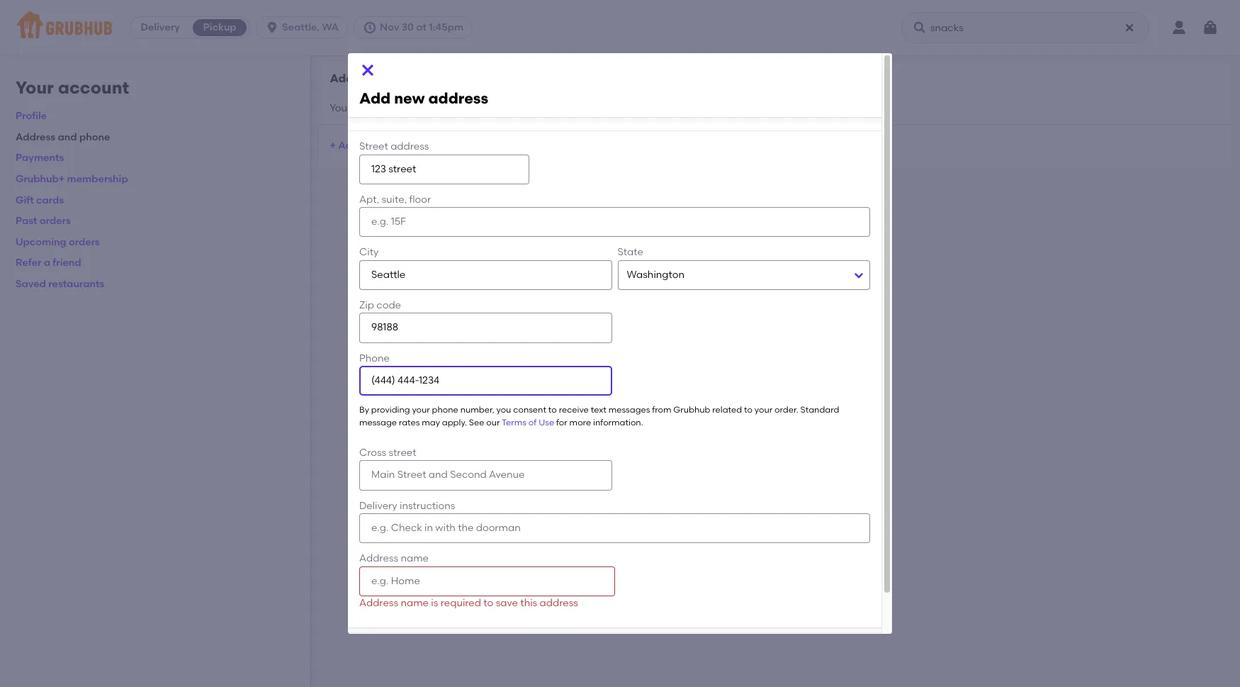 Task type: locate. For each thing, give the bounding box(es) containing it.
providing
[[371, 405, 410, 415]]

add inside button
[[338, 139, 359, 151]]

receive
[[559, 405, 589, 415]]

consent
[[513, 405, 547, 415]]

more
[[570, 417, 591, 427]]

you don't have any saved addresses.
[[330, 102, 506, 114]]

a right +
[[361, 139, 368, 151]]

Address name text field
[[359, 566, 615, 596]]

add
[[359, 90, 391, 107], [338, 139, 359, 151]]

Street address text field
[[359, 154, 530, 184]]

0 horizontal spatial new
[[370, 139, 390, 151]]

name for address name is required to save this address
[[401, 597, 429, 609]]

name for address name
[[401, 552, 429, 565]]

text
[[591, 405, 607, 415]]

0 horizontal spatial phone
[[79, 131, 110, 143]]

address right this
[[540, 597, 578, 609]]

standard
[[801, 405, 840, 415]]

new
[[394, 90, 425, 107], [370, 139, 390, 151]]

1 vertical spatial new
[[370, 139, 390, 151]]

phone
[[79, 131, 110, 143], [432, 405, 459, 415]]

1 your from the left
[[412, 405, 430, 415]]

delivery left pickup
[[141, 21, 180, 33]]

grubhub+ membership
[[16, 173, 128, 185]]

account
[[58, 77, 129, 98]]

to up use
[[549, 405, 557, 415]]

1 vertical spatial address
[[359, 552, 398, 565]]

may
[[422, 417, 440, 427]]

1 horizontal spatial svg image
[[359, 62, 376, 79]]

2 your from the left
[[755, 405, 773, 415]]

address name is required to save this address
[[359, 597, 578, 609]]

address down profile
[[16, 131, 55, 143]]

1 vertical spatial phone
[[432, 405, 459, 415]]

1 vertical spatial delivery
[[359, 500, 398, 512]]

street
[[359, 141, 388, 153]]

address and phone link
[[16, 131, 110, 143]]

to
[[549, 405, 557, 415], [744, 405, 753, 415], [484, 597, 494, 609]]

City text field
[[359, 260, 612, 290]]

1 vertical spatial a
[[44, 257, 50, 269]]

related
[[713, 405, 742, 415]]

1 vertical spatial name
[[401, 597, 429, 609]]

any
[[403, 102, 421, 114]]

your left order.
[[755, 405, 773, 415]]

+ add a new address
[[330, 139, 432, 151]]

refer a friend
[[16, 257, 81, 269]]

phone right and
[[79, 131, 110, 143]]

orders up friend
[[69, 236, 100, 248]]

order.
[[775, 405, 799, 415]]

phone up apply.
[[432, 405, 459, 415]]

to right related on the bottom of page
[[744, 405, 753, 415]]

by providing your phone number, you consent to receive text messages from grubhub related to your order. standard message rates may apply. see our
[[359, 405, 840, 427]]

svg image
[[1202, 19, 1219, 36], [363, 21, 377, 35], [1124, 22, 1136, 33]]

pickup button
[[190, 16, 250, 39]]

name left is
[[401, 597, 429, 609]]

a
[[361, 139, 368, 151], [44, 257, 50, 269]]

0 vertical spatial name
[[401, 552, 429, 565]]

0 vertical spatial a
[[361, 139, 368, 151]]

our
[[487, 417, 500, 427]]

your
[[16, 77, 54, 98]]

new inside button
[[370, 139, 390, 151]]

your account
[[16, 77, 129, 98]]

address for address name
[[359, 552, 398, 565]]

svg image
[[265, 21, 279, 35], [913, 21, 927, 35], [359, 62, 376, 79]]

required
[[441, 597, 481, 609]]

address for address and phone
[[16, 131, 55, 143]]

upcoming orders
[[16, 236, 100, 248]]

address right street
[[391, 141, 429, 153]]

to left save on the left
[[484, 597, 494, 609]]

1 horizontal spatial phone
[[432, 405, 459, 415]]

membership
[[67, 173, 128, 185]]

delivery inside button
[[141, 21, 180, 33]]

your up may
[[412, 405, 430, 415]]

address down the address name
[[359, 597, 398, 609]]

city
[[359, 246, 379, 258]]

and
[[58, 131, 77, 143]]

address
[[16, 131, 55, 143], [359, 552, 398, 565], [359, 597, 398, 609]]

seattle, wa button
[[256, 16, 354, 39]]

address down any
[[393, 139, 432, 151]]

is
[[431, 597, 438, 609]]

0 vertical spatial address
[[16, 131, 55, 143]]

past orders
[[16, 215, 71, 227]]

messages
[[609, 405, 650, 415]]

add down addresses
[[359, 90, 391, 107]]

phone inside by providing your phone number, you consent to receive text messages from grubhub related to your order. standard message rates may apply. see our
[[432, 405, 459, 415]]

30
[[402, 21, 414, 33]]

of
[[529, 417, 537, 427]]

payments link
[[16, 152, 64, 164]]

0 horizontal spatial your
[[412, 405, 430, 415]]

1 vertical spatial add
[[338, 139, 359, 151]]

Zip code telephone field
[[359, 313, 612, 343]]

profile
[[16, 110, 47, 122]]

1 horizontal spatial new
[[394, 90, 425, 107]]

add right +
[[338, 139, 359, 151]]

delivery
[[141, 21, 180, 33], [359, 500, 398, 512]]

1 vertical spatial orders
[[69, 236, 100, 248]]

addresses
[[330, 72, 389, 85]]

nov 30 at 1:45pm button
[[354, 16, 479, 39]]

apt, suite, floor
[[359, 193, 431, 206]]

street
[[389, 447, 417, 459]]

0 vertical spatial phone
[[79, 131, 110, 143]]

past orders link
[[16, 215, 71, 227]]

0 vertical spatial delivery
[[141, 21, 180, 33]]

+ add a new address button
[[330, 133, 432, 159]]

1 name from the top
[[401, 552, 429, 565]]

delivery instructions
[[359, 500, 455, 512]]

a right refer
[[44, 257, 50, 269]]

0 horizontal spatial delivery
[[141, 21, 180, 33]]

saved
[[423, 102, 452, 114]]

2 vertical spatial address
[[359, 597, 398, 609]]

1 horizontal spatial delivery
[[359, 500, 398, 512]]

grubhub
[[674, 405, 711, 415]]

refer a friend link
[[16, 257, 81, 269]]

2 horizontal spatial svg image
[[1202, 19, 1219, 36]]

delivery left instructions
[[359, 500, 398, 512]]

your
[[412, 405, 430, 415], [755, 405, 773, 415]]

terms of use for more information.
[[502, 417, 644, 427]]

name down delivery instructions on the left of the page
[[401, 552, 429, 565]]

address
[[429, 90, 489, 107], [393, 139, 432, 151], [391, 141, 429, 153], [540, 597, 578, 609]]

0 horizontal spatial add
[[338, 139, 359, 151]]

2 horizontal spatial to
[[744, 405, 753, 415]]

orders
[[40, 215, 71, 227], [69, 236, 100, 248]]

grubhub+ membership link
[[16, 173, 128, 185]]

address inside button
[[393, 139, 432, 151]]

0 horizontal spatial svg image
[[363, 21, 377, 35]]

past
[[16, 215, 37, 227]]

0 vertical spatial add
[[359, 90, 391, 107]]

address down delivery instructions on the left of the page
[[359, 552, 398, 565]]

1 horizontal spatial a
[[361, 139, 368, 151]]

2 name from the top
[[401, 597, 429, 609]]

1 horizontal spatial your
[[755, 405, 773, 415]]

name
[[401, 552, 429, 565], [401, 597, 429, 609]]

Phone telephone field
[[359, 366, 612, 396]]

save
[[496, 597, 518, 609]]

orders up upcoming orders
[[40, 215, 71, 227]]

0 horizontal spatial svg image
[[265, 21, 279, 35]]

upcoming
[[16, 236, 66, 248]]

addresses.
[[454, 102, 506, 114]]

0 vertical spatial orders
[[40, 215, 71, 227]]



Task type: describe. For each thing, give the bounding box(es) containing it.
orders for upcoming orders
[[69, 236, 100, 248]]

for
[[557, 417, 568, 427]]

information.
[[593, 417, 644, 427]]

zip
[[359, 299, 374, 311]]

payments
[[16, 152, 64, 164]]

phone
[[359, 352, 390, 364]]

terms
[[502, 417, 527, 427]]

don't
[[350, 102, 375, 114]]

see
[[469, 417, 484, 427]]

code
[[377, 299, 401, 311]]

delivery button
[[131, 16, 190, 39]]

address name is required to save this address alert
[[359, 597, 578, 609]]

Cross street text field
[[359, 460, 612, 490]]

terms of use link
[[502, 417, 555, 427]]

floor
[[410, 193, 431, 206]]

apply.
[[442, 417, 467, 427]]

2 horizontal spatial svg image
[[913, 21, 927, 35]]

restaurants
[[48, 278, 104, 290]]

pickup
[[203, 21, 237, 33]]

message
[[359, 417, 397, 427]]

you
[[497, 405, 511, 415]]

this
[[521, 597, 538, 609]]

profile link
[[16, 110, 47, 122]]

street address
[[359, 141, 429, 153]]

upcoming orders link
[[16, 236, 100, 248]]

at
[[416, 21, 427, 33]]

state
[[618, 246, 644, 258]]

by
[[359, 405, 369, 415]]

instructions
[[400, 500, 455, 512]]

delivery for delivery instructions
[[359, 500, 398, 512]]

use
[[539, 417, 555, 427]]

+
[[330, 139, 336, 151]]

gift
[[16, 194, 34, 206]]

have
[[377, 102, 401, 114]]

refer
[[16, 257, 41, 269]]

1 horizontal spatial to
[[549, 405, 557, 415]]

0 horizontal spatial to
[[484, 597, 494, 609]]

Delivery instructions text field
[[359, 513, 871, 543]]

saved
[[16, 278, 46, 290]]

apt,
[[359, 193, 379, 206]]

number,
[[461, 405, 495, 415]]

0 vertical spatial new
[[394, 90, 425, 107]]

address right any
[[429, 90, 489, 107]]

zip code
[[359, 299, 401, 311]]

seattle, wa
[[282, 21, 339, 33]]

orders for past orders
[[40, 215, 71, 227]]

wa
[[322, 21, 339, 33]]

address name
[[359, 552, 429, 565]]

0 horizontal spatial a
[[44, 257, 50, 269]]

suite,
[[382, 193, 407, 206]]

svg image inside nov 30 at 1:45pm button
[[363, 21, 377, 35]]

address for address name is required to save this address
[[359, 597, 398, 609]]

cross
[[359, 447, 387, 459]]

1:45pm
[[429, 21, 464, 33]]

Apt, suite, floor text field
[[359, 207, 871, 237]]

seattle,
[[282, 21, 320, 33]]

main navigation navigation
[[0, 0, 1241, 55]]

address and phone
[[16, 131, 110, 143]]

nov
[[380, 21, 399, 33]]

grubhub+
[[16, 173, 65, 185]]

saved restaurants
[[16, 278, 104, 290]]

cards
[[36, 194, 64, 206]]

cross street
[[359, 447, 417, 459]]

add new address
[[359, 90, 489, 107]]

1 horizontal spatial add
[[359, 90, 391, 107]]

you
[[330, 102, 347, 114]]

saved restaurants link
[[16, 278, 104, 290]]

from
[[652, 405, 672, 415]]

gift cards
[[16, 194, 64, 206]]

delivery for delivery
[[141, 21, 180, 33]]

a inside button
[[361, 139, 368, 151]]

nov 30 at 1:45pm
[[380, 21, 464, 33]]

svg image inside seattle, wa button
[[265, 21, 279, 35]]

gift cards link
[[16, 194, 64, 206]]

1 horizontal spatial svg image
[[1124, 22, 1136, 33]]



Task type: vqa. For each thing, say whether or not it's contained in the screenshot.
Refer a friend link
yes



